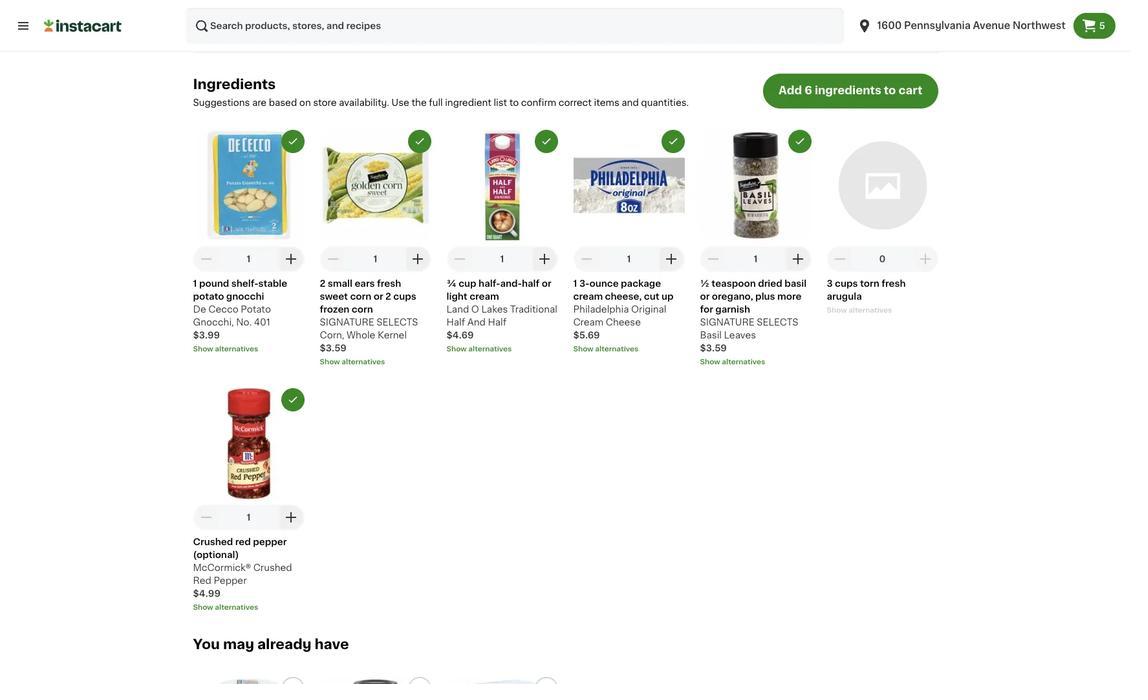 Task type: describe. For each thing, give the bounding box(es) containing it.
1 1600 pennsylvania avenue northwest button from the left
[[849, 8, 1074, 44]]

3
[[827, 279, 833, 288]]

use
[[392, 98, 409, 107]]

unselect item image for 1 pound shelf-stable potato gnocchi
[[287, 136, 299, 147]]

increment quantity image for 2 small ears fresh sweet corn or 2 cups frozen corn
[[410, 252, 426, 267]]

$3.99
[[193, 331, 220, 340]]

half-
[[479, 279, 500, 288]]

0 vertical spatial corn
[[350, 292, 371, 301]]

mccormick®
[[193, 564, 251, 573]]

gnocchi,
[[193, 318, 234, 327]]

for
[[700, 305, 713, 314]]

store
[[313, 98, 337, 107]]

show inside 2 small ears fresh sweet corn or 2 cups frozen corn signature selects corn, whole kernel $3.59 show alternatives
[[320, 359, 340, 366]]

1 vertical spatial corn
[[352, 305, 373, 314]]

1 half from the left
[[447, 318, 465, 327]]

6
[[805, 85, 812, 96]]

confirm
[[521, 98, 556, 107]]

small
[[328, 279, 353, 288]]

red
[[235, 538, 251, 547]]

to inside add 6 ingredients to cart button
[[884, 85, 896, 96]]

more
[[778, 292, 802, 301]]

(optional)
[[193, 551, 239, 560]]

unselect item image for ½ teaspoon dried basil or oregano, plus more for garnish
[[794, 136, 806, 147]]

$4.99
[[193, 590, 221, 599]]

show alternatives button for cheese
[[573, 345, 685, 355]]

1 vertical spatial crushed
[[253, 564, 292, 573]]

are
[[252, 98, 267, 107]]

decrement quantity image for small
[[325, 252, 341, 267]]

show inside 1 3-ounce package cream cheese, cut up philadelphia original cream cheese $5.69 show alternatives
[[573, 346, 594, 353]]

ingredients
[[815, 85, 882, 96]]

items
[[594, 98, 620, 107]]

o
[[471, 305, 479, 314]]

cups inside 2 small ears fresh sweet corn or 2 cups frozen corn signature selects corn, whole kernel $3.59 show alternatives
[[393, 292, 416, 301]]

traditional
[[510, 305, 558, 314]]

correct
[[559, 98, 592, 107]]

1 for pepper
[[247, 513, 251, 523]]

show inside 1 pound shelf-stable potato gnocchi de cecco potato gnocchi, no. 401 $3.99 show alternatives
[[193, 346, 213, 353]]

cheese,
[[605, 292, 642, 301]]

unselect item image for 2 small ears fresh sweet corn or 2 cups frozen corn
[[414, 136, 425, 147]]

based
[[269, 98, 297, 107]]

potato
[[193, 292, 224, 301]]

teaspoon
[[712, 279, 756, 288]]

or inside ¾ cup half-and-half or light cream land o lakes traditional half and half $4.69 show alternatives
[[542, 279, 551, 288]]

avenue
[[973, 21, 1011, 30]]

northwest
[[1013, 21, 1066, 30]]

whole
[[347, 331, 375, 340]]

sweet
[[320, 292, 348, 301]]

show inside crushed red pepper (optional) mccormick® crushed red pepper $4.99 show alternatives
[[193, 605, 213, 612]]

selects inside 2 small ears fresh sweet corn or 2 cups frozen corn signature selects corn, whole kernel $3.59 show alternatives
[[377, 318, 418, 327]]

up
[[662, 292, 674, 301]]

401
[[254, 318, 270, 327]]

pepper
[[253, 538, 287, 547]]

kernel
[[378, 331, 407, 340]]

and
[[468, 318, 486, 327]]

cream
[[573, 318, 604, 327]]

$5.69
[[573, 331, 600, 340]]

1600
[[877, 21, 902, 30]]

arugula
[[827, 292, 862, 301]]

quantities.
[[641, 98, 689, 107]]

list
[[494, 98, 507, 107]]

pepper
[[214, 577, 247, 586]]

signature inside ½ teaspoon dried basil or oregano, plus more for garnish signature selects basil leaves $3.59 show alternatives
[[700, 318, 755, 327]]

lakes
[[482, 305, 508, 314]]

land
[[447, 305, 469, 314]]

0 horizontal spatial to
[[509, 98, 519, 107]]

no.
[[236, 318, 252, 327]]

½ teaspoon dried basil or oregano, plus more for garnish signature selects basil leaves $3.59 show alternatives
[[700, 279, 807, 366]]

availability.
[[339, 98, 389, 107]]

add 6 ingredients to cart
[[779, 85, 923, 96]]

alternatives inside 2 small ears fresh sweet corn or 2 cups frozen corn signature selects corn, whole kernel $3.59 show alternatives
[[342, 359, 385, 366]]

¾ cup half-and-half or light cream land o lakes traditional half and half $4.69 show alternatives
[[447, 279, 558, 353]]

light
[[447, 292, 467, 301]]

ears
[[355, 279, 375, 288]]

0
[[879, 255, 886, 264]]

cart
[[899, 85, 923, 96]]

basil
[[785, 279, 807, 288]]

gnocchi
[[226, 292, 264, 301]]

or inside ½ teaspoon dried basil or oregano, plus more for garnish signature selects basil leaves $3.59 show alternatives
[[700, 292, 710, 301]]

show inside ¾ cup half-and-half or light cream land o lakes traditional half and half $4.69 show alternatives
[[447, 346, 467, 353]]

2 half from the left
[[488, 318, 507, 327]]

original
[[631, 305, 667, 314]]

1 pound shelf-stable potato gnocchi de cecco potato gnocchi, no. 401 $3.99 show alternatives
[[193, 279, 287, 353]]

ounce
[[590, 279, 619, 288]]

ingredient
[[445, 98, 491, 107]]

philadelphia
[[573, 305, 629, 314]]

or inside 2 small ears fresh sweet corn or 2 cups frozen corn signature selects corn, whole kernel $3.59 show alternatives
[[374, 292, 383, 301]]

increment quantity image for 1 pound shelf-stable potato gnocchi
[[284, 252, 299, 267]]

frozen
[[320, 305, 350, 314]]

half
[[522, 279, 540, 288]]

5 button
[[1074, 13, 1116, 39]]

3 cups torn fresh arugula show alternatives
[[827, 279, 906, 314]]



Task type: vqa. For each thing, say whether or not it's contained in the screenshot.


Task type: locate. For each thing, give the bounding box(es) containing it.
crushed down pepper at the left bottom
[[253, 564, 292, 573]]

show down the $4.69
[[447, 346, 467, 353]]

3 increment quantity image from the left
[[664, 252, 679, 267]]

decrement quantity image up the small
[[325, 252, 341, 267]]

0 horizontal spatial $3.59
[[320, 344, 347, 353]]

decrement quantity image for selects
[[705, 252, 721, 267]]

increment quantity image up pepper at the left bottom
[[284, 510, 299, 526]]

½
[[700, 279, 710, 288]]

show inside ½ teaspoon dried basil or oregano, plus more for garnish signature selects basil leaves $3.59 show alternatives
[[700, 359, 720, 366]]

pound
[[199, 279, 229, 288]]

increment quantity image for crushed red pepper (optional)
[[284, 510, 299, 526]]

0 vertical spatial crushed
[[193, 538, 233, 547]]

0 horizontal spatial cream
[[470, 292, 499, 301]]

decrement quantity image
[[452, 252, 467, 267], [579, 252, 594, 267], [705, 252, 721, 267], [832, 252, 848, 267], [198, 510, 214, 526]]

$4.69
[[447, 331, 474, 340]]

or down ½
[[700, 292, 710, 301]]

alternatives down and
[[469, 346, 512, 353]]

decrement quantity image up 3
[[832, 252, 848, 267]]

1 inside 1 pound shelf-stable potato gnocchi de cecco potato gnocchi, no. 401 $3.99 show alternatives
[[193, 279, 197, 288]]

2 selects from the left
[[757, 318, 799, 327]]

2 decrement quantity image from the left
[[325, 252, 341, 267]]

1 horizontal spatial selects
[[757, 318, 799, 327]]

signature inside 2 small ears fresh sweet corn or 2 cups frozen corn signature selects corn, whole kernel $3.59 show alternatives
[[320, 318, 374, 327]]

1 horizontal spatial cups
[[835, 279, 858, 288]]

cups up arugula
[[835, 279, 858, 288]]

cream down 3-
[[573, 292, 603, 301]]

cups up the kernel
[[393, 292, 416, 301]]

1 up the package
[[627, 255, 631, 264]]

alternatives down whole
[[342, 359, 385, 366]]

and-
[[500, 279, 522, 288]]

increment quantity image
[[537, 252, 553, 267], [791, 252, 806, 267], [918, 252, 933, 267], [284, 510, 299, 526]]

2 up 'sweet'
[[320, 279, 326, 288]]

show inside 3 cups torn fresh arugula show alternatives
[[827, 307, 847, 314]]

0 vertical spatial to
[[884, 85, 896, 96]]

to right list
[[509, 98, 519, 107]]

¾
[[447, 279, 457, 288]]

show alternatives button for traditional
[[447, 345, 558, 355]]

stable
[[258, 279, 287, 288]]

1 vertical spatial to
[[509, 98, 519, 107]]

2 horizontal spatial or
[[700, 292, 710, 301]]

plus
[[756, 292, 775, 301]]

cup
[[459, 279, 476, 288]]

3-
[[579, 279, 590, 288]]

0 horizontal spatial crushed
[[193, 538, 233, 547]]

1 horizontal spatial cream
[[573, 292, 603, 301]]

1 up the red
[[247, 513, 251, 523]]

add 6 ingredients to cart button
[[763, 74, 938, 109]]

1 up teaspoon
[[754, 255, 758, 264]]

torn
[[860, 279, 880, 288]]

fresh right torn
[[882, 279, 906, 288]]

0 horizontal spatial 2
[[320, 279, 326, 288]]

1 horizontal spatial signature
[[700, 318, 755, 327]]

1 fresh from the left
[[377, 279, 401, 288]]

increment quantity image up the half
[[537, 252, 553, 267]]

decrement quantity image up ½
[[705, 252, 721, 267]]

corn down ears
[[350, 292, 371, 301]]

2 increment quantity image from the left
[[410, 252, 426, 267]]

2 cream from the left
[[573, 292, 603, 301]]

alternatives inside crushed red pepper (optional) mccormick® crushed red pepper $4.99 show alternatives
[[215, 605, 258, 612]]

1 horizontal spatial or
[[542, 279, 551, 288]]

0 horizontal spatial increment quantity image
[[284, 252, 299, 267]]

alternatives inside 1 3-ounce package cream cheese, cut up philadelphia original cream cheese $5.69 show alternatives
[[595, 346, 639, 353]]

2 horizontal spatial increment quantity image
[[664, 252, 679, 267]]

cups inside 3 cups torn fresh arugula show alternatives
[[835, 279, 858, 288]]

selects down more
[[757, 318, 799, 327]]

show alternatives button down no.
[[193, 345, 304, 355]]

signature down frozen
[[320, 318, 374, 327]]

1 up the potato
[[193, 279, 197, 288]]

1 horizontal spatial 2
[[386, 292, 391, 301]]

pennsylvania
[[904, 21, 971, 30]]

increment quantity image
[[284, 252, 299, 267], [410, 252, 426, 267], [664, 252, 679, 267]]

0 horizontal spatial or
[[374, 292, 383, 301]]

decrement quantity image for traditional
[[452, 252, 467, 267]]

selects up the kernel
[[377, 318, 418, 327]]

garnish
[[716, 305, 750, 314]]

leaves
[[724, 331, 756, 340]]

show alternatives button down cheese
[[573, 345, 685, 355]]

corn,
[[320, 331, 344, 340]]

show down $4.99
[[193, 605, 213, 612]]

show alternatives button for signature
[[320, 358, 431, 368]]

1600 pennsylvania avenue northwest button
[[849, 8, 1074, 44], [857, 8, 1066, 44]]

fresh right ears
[[377, 279, 401, 288]]

crushed
[[193, 538, 233, 547], [253, 564, 292, 573]]

alternatives down pepper
[[215, 605, 258, 612]]

package
[[621, 279, 661, 288]]

show alternatives button down whole
[[320, 358, 431, 368]]

alternatives down no.
[[215, 346, 258, 353]]

instacart logo image
[[44, 18, 122, 34]]

de
[[193, 305, 206, 314]]

1 for shelf-
[[247, 255, 251, 264]]

1 increment quantity image from the left
[[284, 252, 299, 267]]

1 cream from the left
[[470, 292, 499, 301]]

1 selects from the left
[[377, 318, 418, 327]]

1 signature from the left
[[320, 318, 374, 327]]

1 horizontal spatial increment quantity image
[[410, 252, 426, 267]]

selects inside ½ teaspoon dried basil or oregano, plus more for garnish signature selects basil leaves $3.59 show alternatives
[[757, 318, 799, 327]]

1 horizontal spatial fresh
[[882, 279, 906, 288]]

on
[[299, 98, 311, 107]]

increment quantity image for ¾ cup half-and-half or light cream
[[537, 252, 553, 267]]

half
[[447, 318, 465, 327], [488, 318, 507, 327]]

unselect item image for crushed red pepper (optional)
[[287, 394, 299, 406]]

1 horizontal spatial $3.59
[[700, 344, 727, 353]]

$3.59 down corn,
[[320, 344, 347, 353]]

the
[[412, 98, 427, 107]]

show alternatives button down and
[[447, 345, 558, 355]]

cups
[[835, 279, 858, 288], [393, 292, 416, 301]]

$3.59 down basil
[[700, 344, 727, 353]]

show down basil
[[700, 359, 720, 366]]

suggestions
[[193, 98, 250, 107]]

2 signature from the left
[[700, 318, 755, 327]]

alternatives down cheese
[[595, 346, 639, 353]]

1 up shelf-
[[247, 255, 251, 264]]

1 horizontal spatial crushed
[[253, 564, 292, 573]]

show alternatives button for selects
[[700, 358, 811, 368]]

half down land
[[447, 318, 465, 327]]

alternatives inside 3 cups torn fresh arugula show alternatives
[[849, 307, 892, 314]]

1 for ears
[[374, 255, 377, 264]]

$3.59 inside 2 small ears fresh sweet corn or 2 cups frozen corn signature selects corn, whole kernel $3.59 show alternatives
[[320, 344, 347, 353]]

show down $3.99
[[193, 346, 213, 353]]

1 inside 1 3-ounce package cream cheese, cut up philadelphia original cream cheese $5.69 show alternatives
[[573, 279, 577, 288]]

half down lakes
[[488, 318, 507, 327]]

fresh inside 2 small ears fresh sweet corn or 2 cups frozen corn signature selects corn, whole kernel $3.59 show alternatives
[[377, 279, 401, 288]]

product group containing 0
[[827, 130, 938, 316]]

$3.59
[[320, 344, 347, 353], [700, 344, 727, 353]]

1 vertical spatial 2
[[386, 292, 391, 301]]

0 vertical spatial cups
[[835, 279, 858, 288]]

1600 pennsylvania avenue northwest
[[877, 21, 1066, 30]]

2 1600 pennsylvania avenue northwest button from the left
[[857, 8, 1066, 44]]

cecco
[[208, 305, 239, 314]]

1 horizontal spatial half
[[488, 318, 507, 327]]

red
[[193, 577, 211, 586]]

unselect item image for 1 3-ounce package cream cheese, cut up
[[667, 136, 679, 147]]

show
[[827, 307, 847, 314], [193, 346, 213, 353], [447, 346, 467, 353], [573, 346, 594, 353], [320, 359, 340, 366], [700, 359, 720, 366], [193, 605, 213, 612]]

decrement quantity image up pound
[[198, 252, 214, 267]]

1 left 3-
[[573, 279, 577, 288]]

potato
[[241, 305, 271, 314]]

1 for dried
[[754, 255, 758, 264]]

cheese
[[606, 318, 641, 327]]

selects
[[377, 318, 418, 327], [757, 318, 799, 327]]

crushed up (optional)
[[193, 538, 233, 547]]

decrement quantity image up ¾
[[452, 252, 467, 267]]

unselect item image
[[540, 136, 552, 147]]

oregano,
[[712, 292, 753, 301]]

1 horizontal spatial decrement quantity image
[[325, 252, 341, 267]]

0 vertical spatial 2
[[320, 279, 326, 288]]

0 horizontal spatial selects
[[377, 318, 418, 327]]

0 horizontal spatial decrement quantity image
[[198, 252, 214, 267]]

dried
[[758, 279, 783, 288]]

show alternatives button
[[193, 345, 304, 355], [447, 345, 558, 355], [573, 345, 685, 355], [320, 358, 431, 368], [700, 358, 811, 368], [193, 603, 304, 614]]

cream
[[470, 292, 499, 301], [573, 292, 603, 301]]

1 3-ounce package cream cheese, cut up philadelphia original cream cheese $5.69 show alternatives
[[573, 279, 674, 353]]

1 vertical spatial cups
[[393, 292, 416, 301]]

decrement quantity image for cheese
[[579, 252, 594, 267]]

fresh for ears
[[377, 279, 401, 288]]

alternatives inside ¾ cup half-and-half or light cream land o lakes traditional half and half $4.69 show alternatives
[[469, 346, 512, 353]]

1
[[247, 255, 251, 264], [374, 255, 377, 264], [500, 255, 504, 264], [627, 255, 631, 264], [754, 255, 758, 264], [193, 279, 197, 288], [573, 279, 577, 288], [247, 513, 251, 523]]

1 horizontal spatial to
[[884, 85, 896, 96]]

or down ears
[[374, 292, 383, 301]]

signature down garnish at the top of page
[[700, 318, 755, 327]]

add
[[779, 85, 802, 96]]

increment quantity image up basil
[[791, 252, 806, 267]]

alternatives down torn
[[849, 307, 892, 314]]

0 horizontal spatial signature
[[320, 318, 374, 327]]

suggestions are based on store availability. use the full ingredient list to confirm correct items and quantities.
[[193, 98, 689, 107]]

Search field
[[186, 8, 844, 44]]

to
[[884, 85, 896, 96], [509, 98, 519, 107]]

None search field
[[186, 8, 844, 44]]

fresh
[[377, 279, 401, 288], [882, 279, 906, 288]]

fresh for torn
[[882, 279, 906, 288]]

corn up whole
[[352, 305, 373, 314]]

increment quantity image for 1 3-ounce package cream cheese, cut up
[[664, 252, 679, 267]]

signature
[[320, 318, 374, 327], [700, 318, 755, 327]]

1 for half-
[[500, 255, 504, 264]]

full
[[429, 98, 443, 107]]

2 $3.59 from the left
[[700, 344, 727, 353]]

alternatives inside ½ teaspoon dried basil or oregano, plus more for garnish signature selects basil leaves $3.59 show alternatives
[[722, 359, 765, 366]]

$3.59 inside ½ teaspoon dried basil or oregano, plus more for garnish signature selects basil leaves $3.59 show alternatives
[[700, 344, 727, 353]]

shelf-
[[231, 279, 258, 288]]

show down $5.69 at the right
[[573, 346, 594, 353]]

decrement quantity image
[[198, 252, 214, 267], [325, 252, 341, 267]]

decrement quantity image for pound
[[198, 252, 214, 267]]

increment quantity image right the 0
[[918, 252, 933, 267]]

0 horizontal spatial fresh
[[377, 279, 401, 288]]

show down arugula
[[827, 307, 847, 314]]

1 for ounce
[[627, 255, 631, 264]]

and
[[622, 98, 639, 107]]

2 up the kernel
[[386, 292, 391, 301]]

2 fresh from the left
[[882, 279, 906, 288]]

0 horizontal spatial half
[[447, 318, 465, 327]]

decrement quantity image up 3-
[[579, 252, 594, 267]]

show alternatives button down leaves on the top right
[[700, 358, 811, 368]]

cut
[[644, 292, 660, 301]]

1 $3.59 from the left
[[320, 344, 347, 353]]

crushed red pepper (optional) mccormick® crushed red pepper $4.99 show alternatives
[[193, 538, 292, 612]]

decrement quantity image up (optional)
[[198, 510, 214, 526]]

2 small ears fresh sweet corn or 2 cups frozen corn signature selects corn, whole kernel $3.59 show alternatives
[[320, 279, 418, 366]]

increment quantity image for ½ teaspoon dried basil or oregano, plus more for garnish
[[791, 252, 806, 267]]

1 up ears
[[374, 255, 377, 264]]

2
[[320, 279, 326, 288], [386, 292, 391, 301]]

corn
[[350, 292, 371, 301], [352, 305, 373, 314]]

1 decrement quantity image from the left
[[198, 252, 214, 267]]

alternatives inside 1 pound shelf-stable potato gnocchi de cecco potato gnocchi, no. 401 $3.99 show alternatives
[[215, 346, 258, 353]]

cream inside ¾ cup half-and-half or light cream land o lakes traditional half and half $4.69 show alternatives
[[470, 292, 499, 301]]

or
[[542, 279, 551, 288], [374, 292, 383, 301], [700, 292, 710, 301]]

show down corn,
[[320, 359, 340, 366]]

1 up and-
[[500, 255, 504, 264]]

cream inside 1 3-ounce package cream cheese, cut up philadelphia original cream cheese $5.69 show alternatives
[[573, 292, 603, 301]]

0 horizontal spatial cups
[[393, 292, 416, 301]]

show alternatives button down pepper
[[193, 603, 304, 614]]

alternatives down leaves on the top right
[[722, 359, 765, 366]]

fresh inside 3 cups torn fresh arugula show alternatives
[[882, 279, 906, 288]]

to left cart
[[884, 85, 896, 96]]

show alternatives button for 401
[[193, 345, 304, 355]]

5
[[1099, 21, 1105, 30]]

basil
[[700, 331, 722, 340]]

or right the half
[[542, 279, 551, 288]]

unselect item image
[[287, 136, 299, 147], [414, 136, 425, 147], [667, 136, 679, 147], [794, 136, 806, 147], [287, 394, 299, 406]]

product group
[[193, 130, 304, 355], [320, 130, 431, 368], [447, 130, 558, 355], [573, 130, 685, 355], [700, 130, 811, 368], [827, 130, 938, 316], [193, 389, 304, 614], [193, 678, 304, 685], [320, 678, 431, 685], [447, 678, 558, 685]]

cream down 'half-' at the left top of the page
[[470, 292, 499, 301]]



